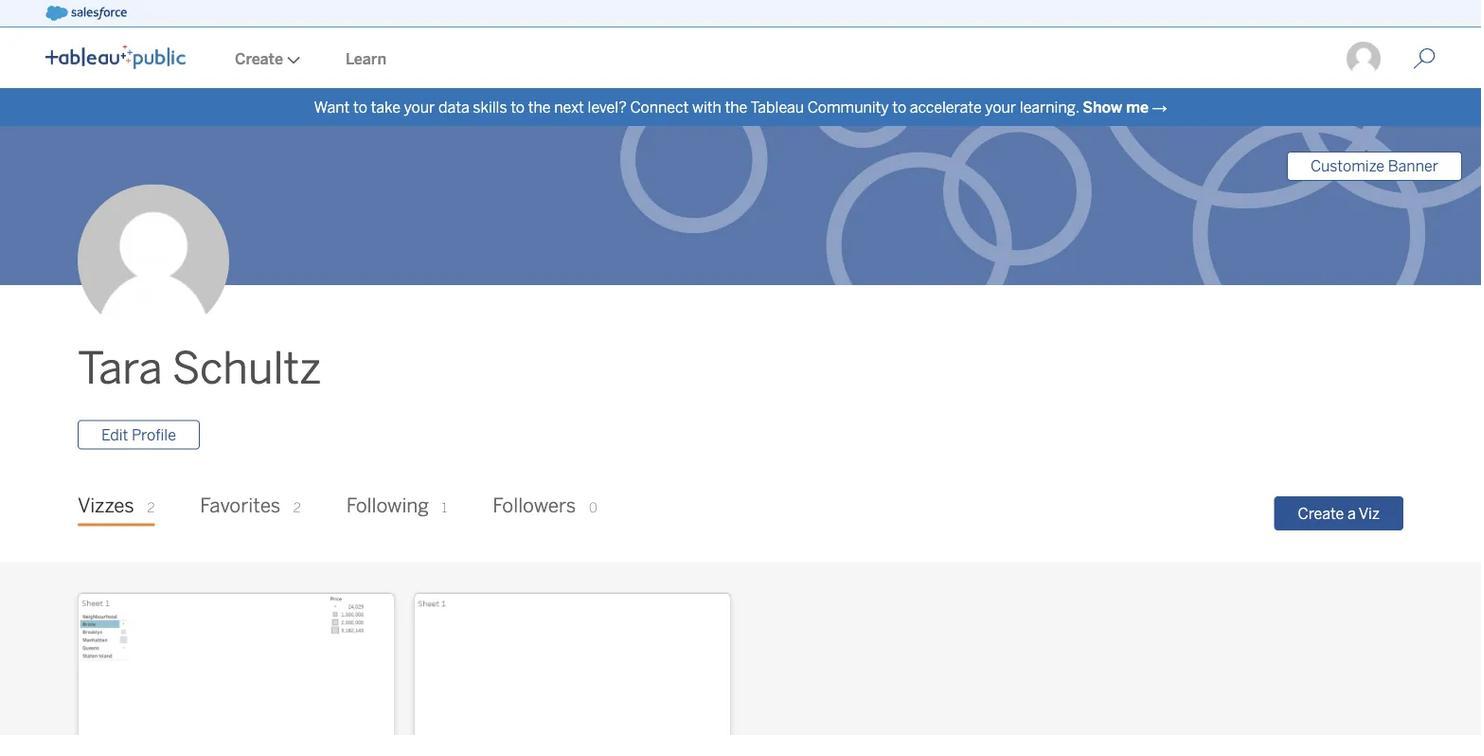 Task type: locate. For each thing, give the bounding box(es) containing it.
to
[[353, 98, 368, 116], [511, 98, 525, 116], [893, 98, 907, 116]]

1 vertical spatial create
[[1299, 504, 1345, 522]]

data
[[439, 98, 470, 116]]

the
[[528, 98, 551, 116], [725, 98, 748, 116]]

2 right vizzes
[[147, 500, 155, 515]]

learn link
[[323, 29, 409, 88]]

banner
[[1389, 157, 1439, 175]]

0 horizontal spatial workbook thumbnail image
[[79, 593, 394, 735]]

2 for vizzes
[[147, 500, 155, 515]]

2 workbook thumbnail image from the left
[[415, 593, 731, 735]]

followers
[[493, 494, 576, 517]]

customize
[[1311, 157, 1385, 175]]

1 horizontal spatial your
[[986, 98, 1017, 116]]

connect
[[630, 98, 689, 116]]

edit profile
[[101, 426, 176, 444]]

create for create a viz
[[1299, 504, 1345, 522]]

1
[[442, 500, 448, 515]]

1 horizontal spatial to
[[511, 98, 525, 116]]

salesforce logo image
[[45, 6, 127, 21]]

1 horizontal spatial 2
[[294, 500, 301, 515]]

schultz
[[172, 342, 321, 394]]

2 right favorites
[[294, 500, 301, 515]]

the left next
[[528, 98, 551, 116]]

create inside button
[[1299, 504, 1345, 522]]

to left take
[[353, 98, 368, 116]]

tara.schultz image
[[1345, 40, 1383, 78]]

your
[[404, 98, 435, 116], [986, 98, 1017, 116]]

1 2 from the left
[[147, 500, 155, 515]]

1 horizontal spatial create
[[1299, 504, 1345, 522]]

0 horizontal spatial your
[[404, 98, 435, 116]]

0 vertical spatial create
[[235, 50, 283, 68]]

following
[[346, 494, 429, 517]]

0 horizontal spatial to
[[353, 98, 368, 116]]

0 horizontal spatial the
[[528, 98, 551, 116]]

workbook thumbnail image
[[79, 593, 394, 735], [415, 593, 731, 735]]

1 horizontal spatial the
[[725, 98, 748, 116]]

the right with
[[725, 98, 748, 116]]

3 to from the left
[[893, 98, 907, 116]]

to left accelerate
[[893, 98, 907, 116]]

community
[[808, 98, 889, 116]]

2 horizontal spatial to
[[893, 98, 907, 116]]

show me link
[[1083, 98, 1149, 116]]

your right take
[[404, 98, 435, 116]]

skills
[[473, 98, 507, 116]]

1 your from the left
[[404, 98, 435, 116]]

2 2 from the left
[[294, 500, 301, 515]]

take
[[371, 98, 401, 116]]

create
[[235, 50, 283, 68], [1299, 504, 1345, 522]]

avatar image
[[78, 184, 229, 336]]

customize banner
[[1311, 157, 1439, 175]]

a
[[1348, 504, 1357, 522]]

0 horizontal spatial create
[[235, 50, 283, 68]]

0 horizontal spatial 2
[[147, 500, 155, 515]]

tara schultz
[[78, 342, 321, 394]]

→
[[1153, 98, 1168, 116]]

to right the skills
[[511, 98, 525, 116]]

favorites
[[200, 494, 281, 517]]

1 horizontal spatial workbook thumbnail image
[[415, 593, 731, 735]]

create inside dropdown button
[[235, 50, 283, 68]]

level?
[[588, 98, 627, 116]]

show
[[1083, 98, 1123, 116]]

your left learning.
[[986, 98, 1017, 116]]

tableau
[[751, 98, 804, 116]]

2
[[147, 500, 155, 515], [294, 500, 301, 515]]

0
[[589, 500, 598, 515]]

create button
[[212, 29, 323, 88]]

tara
[[78, 342, 163, 394]]

me
[[1127, 98, 1149, 116]]

2 the from the left
[[725, 98, 748, 116]]



Task type: describe. For each thing, give the bounding box(es) containing it.
create a viz
[[1299, 504, 1380, 522]]

1 workbook thumbnail image from the left
[[79, 593, 394, 735]]

1 to from the left
[[353, 98, 368, 116]]

2 for favorites
[[294, 500, 301, 515]]

learning.
[[1020, 98, 1080, 116]]

2 to from the left
[[511, 98, 525, 116]]

want to take your data skills to the next level? connect with the tableau community to accelerate your learning. show me →
[[314, 98, 1168, 116]]

want
[[314, 98, 350, 116]]

next
[[554, 98, 585, 116]]

edit
[[101, 426, 128, 444]]

learn
[[346, 50, 387, 68]]

create for create
[[235, 50, 283, 68]]

2 your from the left
[[986, 98, 1017, 116]]

with
[[693, 98, 722, 116]]

vizzes
[[78, 494, 134, 517]]

edit profile button
[[78, 420, 200, 450]]

go to search image
[[1391, 47, 1459, 70]]

logo image
[[45, 45, 186, 69]]

create a viz button
[[1275, 496, 1404, 530]]

viz
[[1359, 504, 1380, 522]]

accelerate
[[910, 98, 982, 116]]

1 the from the left
[[528, 98, 551, 116]]

profile
[[132, 426, 176, 444]]

customize banner button
[[1288, 152, 1463, 181]]



Task type: vqa. For each thing, say whether or not it's contained in the screenshot.


